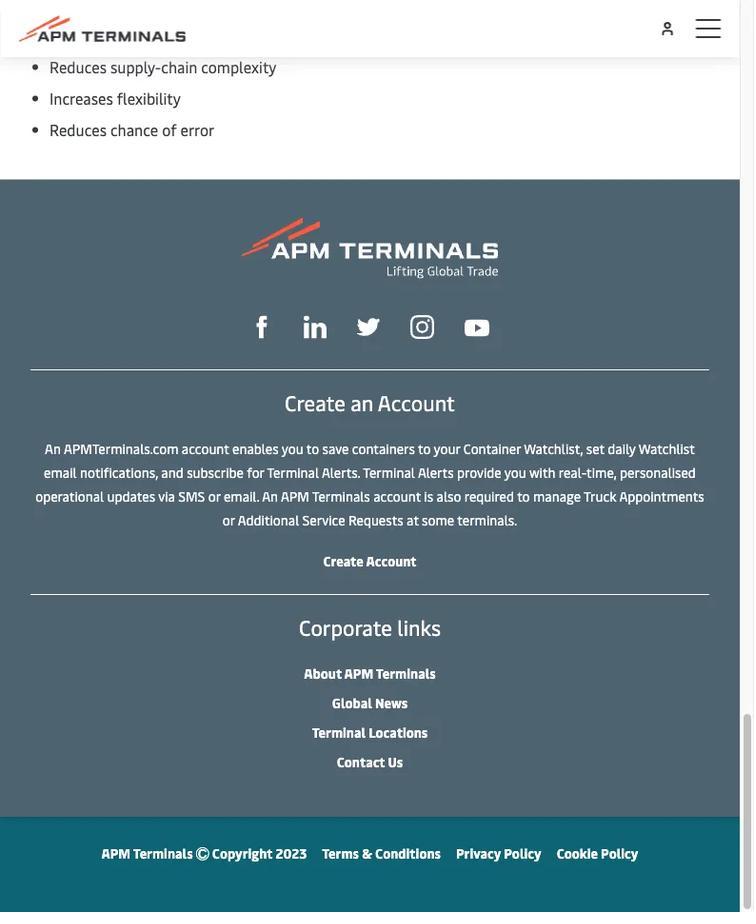 Task type: vqa. For each thing, say whether or not it's contained in the screenshot.
Services
no



Task type: describe. For each thing, give the bounding box(es) containing it.
create for create account
[[323, 551, 364, 569]]

some
[[422, 510, 455, 529]]

you tube link
[[465, 314, 490, 338]]

enables
[[232, 439, 279, 457]]

container
[[464, 439, 521, 457]]

create account
[[323, 551, 417, 569]]

efficiency
[[117, 25, 183, 45]]

linkedin__x28_alt_x29__3_ link
[[304, 313, 327, 339]]

1 vertical spatial you
[[505, 463, 526, 481]]

flexibility
[[117, 88, 181, 108]]

corporate links
[[299, 613, 441, 641]]

copyright
[[212, 844, 273, 862]]

daily
[[608, 439, 636, 457]]

also
[[437, 487, 461, 505]]

conditions
[[375, 844, 441, 862]]

watchlist
[[639, 439, 695, 457]]

shape link
[[251, 313, 273, 339]]

notifications,
[[80, 463, 158, 481]]

policy for privacy policy
[[504, 844, 542, 862]]

apmt footer logo image
[[242, 218, 498, 279]]

terminal down global
[[312, 723, 366, 741]]

required
[[465, 487, 514, 505]]

real-
[[559, 463, 587, 481]]

watchlist,
[[524, 439, 583, 457]]

terms & conditions
[[322, 844, 441, 862]]

reduces chance of error
[[50, 119, 215, 140]]

terminal right "for"
[[267, 463, 319, 481]]

0 horizontal spatial apm
[[101, 844, 131, 862]]

email.
[[224, 487, 259, 505]]

news
[[375, 693, 408, 711]]

apm inside an apmterminals.com account enables you to save containers to your container watchlist, set daily watchlist email notifications, and subscribe for terminal alerts. terminal alerts provide you with real-time, personalised operational updates via sms or email. an apm terminals account is also required to manage truck appointments or additional service requests at some terminals.
[[281, 487, 309, 505]]

appointments
[[620, 487, 705, 505]]

linkedin image
[[304, 316, 327, 339]]

personalised
[[620, 463, 696, 481]]

about
[[304, 664, 342, 682]]

updates
[[107, 487, 155, 505]]

manage
[[533, 487, 581, 505]]

facebook image
[[251, 316, 273, 339]]

provide
[[457, 463, 502, 481]]

your
[[434, 439, 460, 457]]

privacy policy link
[[456, 844, 542, 862]]

links
[[397, 613, 441, 641]]

alerts.
[[322, 463, 360, 481]]

0 horizontal spatial to
[[306, 439, 319, 457]]

truck
[[584, 487, 617, 505]]

1 horizontal spatial account
[[374, 487, 421, 505]]

additional
[[238, 510, 299, 529]]

email
[[44, 463, 77, 481]]

reduces
[[216, 25, 269, 45]]

for
[[247, 463, 264, 481]]

1 vertical spatial account
[[366, 551, 417, 569]]

containers
[[352, 439, 415, 457]]

corporate
[[299, 613, 392, 641]]

requests
[[349, 510, 404, 529]]

2 horizontal spatial apm
[[344, 664, 374, 682]]

fill 44 link
[[357, 313, 380, 339]]

0 vertical spatial an
[[45, 439, 61, 457]]

is
[[424, 487, 434, 505]]

global
[[332, 693, 372, 711]]

cookie policy link
[[557, 844, 639, 862]]

global news link
[[332, 693, 408, 711]]

increases for increases efficiency and reduces costs
[[50, 25, 113, 45]]

privacy
[[456, 844, 501, 862]]

error
[[180, 119, 215, 140]]

1 horizontal spatial and
[[187, 25, 212, 45]]

locations
[[369, 723, 428, 741]]

via
[[158, 487, 175, 505]]

terminals.
[[457, 510, 517, 529]]

ⓒ
[[196, 844, 209, 862]]

save
[[322, 439, 349, 457]]

youtube image
[[465, 320, 490, 337]]

cookie
[[557, 844, 598, 862]]

reduces supply-chain complexity
[[50, 56, 277, 77]]

policy for cookie policy
[[601, 844, 639, 862]]

contact us link
[[337, 752, 403, 770]]

terms & conditions link
[[322, 844, 441, 862]]

terminal locations link
[[312, 723, 428, 741]]

increases for increases flexibility
[[50, 88, 113, 108]]

reduces for reduces supply-chain complexity
[[50, 56, 107, 77]]

apm terminals ⓒ copyright 2023
[[101, 844, 307, 862]]



Task type: locate. For each thing, give the bounding box(es) containing it.
1 vertical spatial account
[[374, 487, 421, 505]]

account up subscribe at left bottom
[[182, 439, 229, 457]]

instagram link
[[411, 313, 434, 339]]

0 vertical spatial reduces
[[50, 56, 107, 77]]

or right sms
[[208, 487, 221, 505]]

0 vertical spatial you
[[282, 439, 303, 457]]

2 reduces from the top
[[50, 119, 107, 140]]

1 reduces from the top
[[50, 56, 107, 77]]

you right enables
[[282, 439, 303, 457]]

or down the email.
[[223, 510, 235, 529]]

us
[[388, 752, 403, 770]]

of
[[162, 119, 177, 140]]

contact
[[337, 752, 385, 770]]

increases efficiency and reduces costs
[[50, 25, 309, 45]]

0 horizontal spatial terminals
[[133, 844, 193, 862]]

apm up additional
[[281, 487, 309, 505]]

an up email
[[45, 439, 61, 457]]

2 horizontal spatial terminals
[[376, 664, 436, 682]]

1 vertical spatial reduces
[[50, 119, 107, 140]]

0 vertical spatial create
[[285, 389, 346, 417]]

0 horizontal spatial you
[[282, 439, 303, 457]]

1 vertical spatial apm
[[344, 664, 374, 682]]

1 policy from the left
[[504, 844, 542, 862]]

&
[[362, 844, 372, 862]]

account down requests on the bottom of page
[[366, 551, 417, 569]]

1 horizontal spatial to
[[418, 439, 431, 457]]

1 vertical spatial increases
[[50, 88, 113, 108]]

or
[[208, 487, 221, 505], [223, 510, 235, 529]]

time,
[[587, 463, 617, 481]]

terminals down alerts.
[[312, 487, 370, 505]]

0 vertical spatial or
[[208, 487, 221, 505]]

create account link
[[323, 551, 417, 569]]

sms
[[178, 487, 205, 505]]

increases up 'supply-'
[[50, 25, 113, 45]]

0 vertical spatial terminals
[[312, 487, 370, 505]]

contact us
[[337, 752, 403, 770]]

and inside an apmterminals.com account enables you to save containers to your container watchlist, set daily watchlist email notifications, and subscribe for terminal alerts. terminal alerts provide you with real-time, personalised operational updates via sms or email. an apm terminals account is also required to manage truck appointments or additional service requests at some terminals.
[[161, 463, 184, 481]]

1 increases from the top
[[50, 25, 113, 45]]

terminals left ⓒ
[[133, 844, 193, 862]]

2 vertical spatial terminals
[[133, 844, 193, 862]]

with
[[530, 463, 556, 481]]

an
[[45, 439, 61, 457], [262, 487, 278, 505]]

account
[[182, 439, 229, 457], [374, 487, 421, 505]]

reduces for reduces chance of error
[[50, 119, 107, 140]]

1 vertical spatial an
[[262, 487, 278, 505]]

2 policy from the left
[[601, 844, 639, 862]]

complexity
[[201, 56, 277, 77]]

2 increases from the top
[[50, 88, 113, 108]]

increases
[[50, 25, 113, 45], [50, 88, 113, 108]]

1 horizontal spatial an
[[262, 487, 278, 505]]

reduces
[[50, 56, 107, 77], [50, 119, 107, 140]]

set
[[586, 439, 605, 457]]

apm up global
[[344, 664, 374, 682]]

0 vertical spatial and
[[187, 25, 212, 45]]

account up 'at' at the bottom right
[[374, 487, 421, 505]]

terminal
[[267, 463, 319, 481], [363, 463, 415, 481], [312, 723, 366, 741]]

operational
[[35, 487, 104, 505]]

policy right the privacy
[[504, 844, 542, 862]]

account
[[378, 389, 455, 417], [366, 551, 417, 569]]

terminals inside an apmterminals.com account enables you to save containers to your container watchlist, set daily watchlist email notifications, and subscribe for terminal alerts. terminal alerts provide you with real-time, personalised operational updates via sms or email. an apm terminals account is also required to manage truck appointments or additional service requests at some terminals.
[[312, 487, 370, 505]]

0 vertical spatial account
[[182, 439, 229, 457]]

1 horizontal spatial policy
[[601, 844, 639, 862]]

terminal locations
[[312, 723, 428, 741]]

an
[[351, 389, 374, 417]]

create an account
[[285, 389, 455, 417]]

0 horizontal spatial an
[[45, 439, 61, 457]]

0 horizontal spatial account
[[182, 439, 229, 457]]

and up via at the left bottom of page
[[161, 463, 184, 481]]

to left 'save'
[[306, 439, 319, 457]]

1 horizontal spatial terminals
[[312, 487, 370, 505]]

1 horizontal spatial or
[[223, 510, 235, 529]]

create down service in the bottom left of the page
[[323, 551, 364, 569]]

reduces down increases flexibility at the top left of the page
[[50, 119, 107, 140]]

terminals up news
[[376, 664, 436, 682]]

at
[[407, 510, 419, 529]]

cookie policy
[[557, 844, 639, 862]]

create
[[285, 389, 346, 417], [323, 551, 364, 569]]

terminal down containers
[[363, 463, 415, 481]]

increases flexibility
[[50, 88, 181, 108]]

to
[[306, 439, 319, 457], [418, 439, 431, 457], [517, 487, 530, 505]]

reduces up increases flexibility at the top left of the page
[[50, 56, 107, 77]]

terms
[[322, 844, 359, 862]]

supply-
[[110, 56, 161, 77]]

instagram image
[[411, 315, 434, 339]]

1 vertical spatial terminals
[[376, 664, 436, 682]]

you
[[282, 439, 303, 457], [505, 463, 526, 481]]

increases up reduces chance of error
[[50, 88, 113, 108]]

about apm terminals
[[304, 664, 436, 682]]

account right an on the top of page
[[378, 389, 455, 417]]

2 horizontal spatial to
[[517, 487, 530, 505]]

to left your
[[418, 439, 431, 457]]

and
[[187, 25, 212, 45], [161, 463, 184, 481]]

0 horizontal spatial and
[[161, 463, 184, 481]]

1 vertical spatial or
[[223, 510, 235, 529]]

you left 'with'
[[505, 463, 526, 481]]

1 horizontal spatial apm
[[281, 487, 309, 505]]

create for create an account
[[285, 389, 346, 417]]

an apmterminals.com account enables you to save containers to your container watchlist, set daily watchlist email notifications, and subscribe for terminal alerts. terminal alerts provide you with real-time, personalised operational updates via sms or email. an apm terminals account is also required to manage truck appointments or additional service requests at some terminals.
[[35, 439, 705, 529]]

alerts
[[418, 463, 454, 481]]

service
[[303, 510, 345, 529]]

privacy policy
[[456, 844, 542, 862]]

an up additional
[[262, 487, 278, 505]]

0 horizontal spatial or
[[208, 487, 221, 505]]

2023
[[276, 844, 307, 862]]

subscribe
[[187, 463, 244, 481]]

terminals
[[312, 487, 370, 505], [376, 664, 436, 682], [133, 844, 193, 862]]

0 horizontal spatial policy
[[504, 844, 542, 862]]

1 vertical spatial create
[[323, 551, 364, 569]]

twitter image
[[357, 316, 380, 339]]

1 vertical spatial and
[[161, 463, 184, 481]]

policy right cookie
[[601, 844, 639, 862]]

0 vertical spatial apm
[[281, 487, 309, 505]]

and up chain
[[187, 25, 212, 45]]

about apm terminals link
[[304, 664, 436, 682]]

apm
[[281, 487, 309, 505], [344, 664, 374, 682], [101, 844, 131, 862]]

0 vertical spatial increases
[[50, 25, 113, 45]]

1 horizontal spatial you
[[505, 463, 526, 481]]

chance
[[110, 119, 158, 140]]

apm left ⓒ
[[101, 844, 131, 862]]

to down 'with'
[[517, 487, 530, 505]]

2 vertical spatial apm
[[101, 844, 131, 862]]

create left an on the top of page
[[285, 389, 346, 417]]

chain
[[161, 56, 197, 77]]

global news
[[332, 693, 408, 711]]

apmterminals.com
[[64, 439, 178, 457]]

costs
[[273, 25, 309, 45]]

0 vertical spatial account
[[378, 389, 455, 417]]



